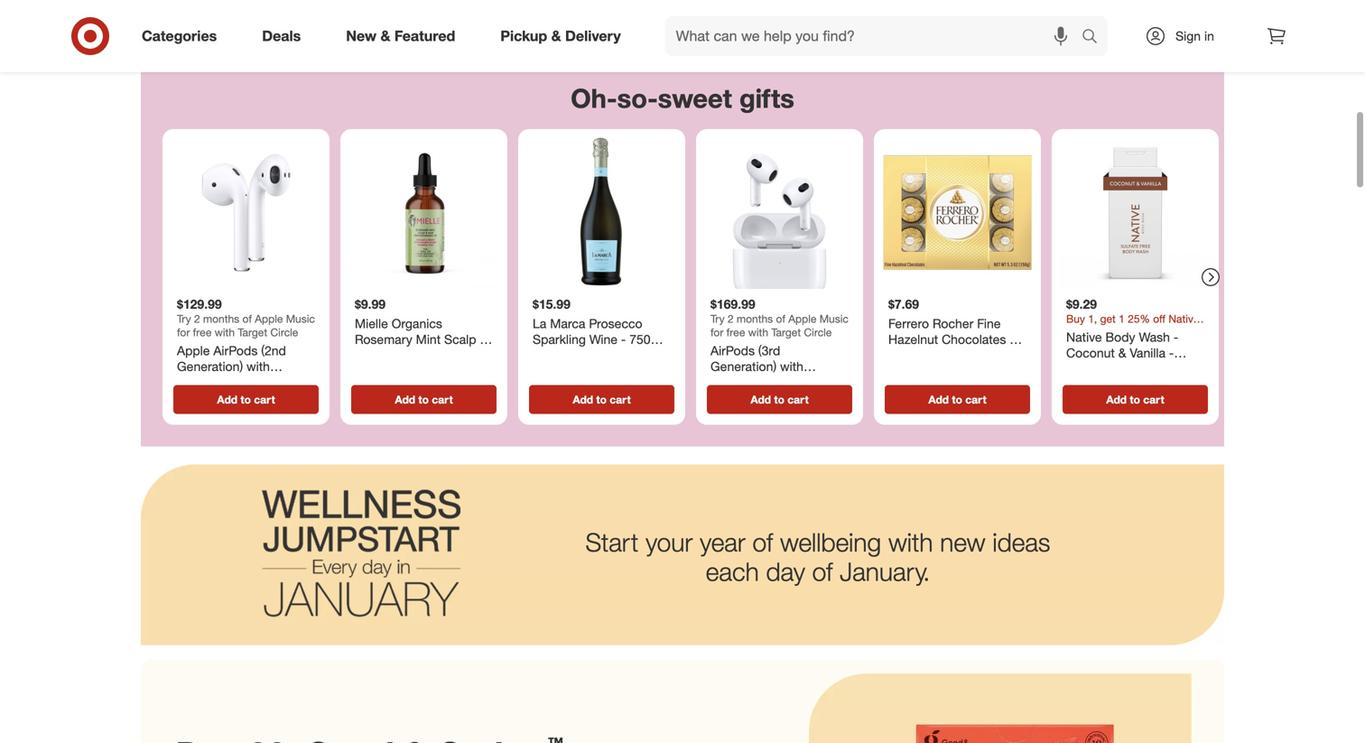 Task type: locate. For each thing, give the bounding box(es) containing it.
- inside $7.69 ferrero rocher fine hazelnut chocolates - 5.3oz/12ct
[[1010, 331, 1015, 347]]

3 add to cart from the left
[[573, 393, 631, 406]]

5 add to cart button from the left
[[885, 385, 1030, 414]]

2 free from the left
[[727, 326, 745, 339]]

- left 18
[[1138, 361, 1143, 377]]

each
[[706, 556, 759, 587]]

to for ferrero rocher fine hazelnut chocolates - 5.3oz/12ct
[[952, 393, 963, 406]]

1 2 from the left
[[194, 312, 200, 326]]

of right '$169.99'
[[776, 312, 786, 326]]

cart for apple airpods (2nd generation) with charging case
[[254, 393, 275, 406]]

try inside "$129.99 try 2 months of apple music for free with target circle apple airpods (2nd generation) with charging case"
[[177, 312, 191, 326]]

1 horizontal spatial try
[[711, 312, 725, 326]]

- right fine
[[1010, 331, 1015, 347]]

circle inside "$129.99 try 2 months of apple music for free with target circle apple airpods (2nd generation) with charging case"
[[270, 326, 298, 339]]

1 cart from the left
[[254, 393, 275, 406]]

1 horizontal spatial music
[[820, 312, 849, 326]]

of up the airpods
[[242, 312, 252, 326]]

add to cart button for native body wash - coconut & vanilla - sulfate free - 18 fl oz
[[1063, 385, 1208, 414]]

2
[[194, 312, 200, 326], [728, 312, 734, 326]]

for inside "$129.99 try 2 months of apple music for free with target circle apple airpods (2nd generation) with charging case"
[[177, 326, 190, 339]]

2 music from the left
[[820, 312, 849, 326]]

(2nd
[[261, 343, 286, 359]]

target
[[238, 326, 267, 339], [771, 326, 801, 339]]

apple up "charging"
[[177, 343, 210, 359]]

add to cart button
[[173, 385, 319, 414], [351, 385, 497, 414], [529, 385, 675, 414], [707, 385, 852, 414], [885, 385, 1030, 414], [1063, 385, 1208, 414]]

of inside $169.99 try 2 months of apple music for free with target circle
[[776, 312, 786, 326]]

6 add to cart button from the left
[[1063, 385, 1208, 414]]

of
[[242, 312, 252, 326], [776, 312, 786, 326], [753, 527, 773, 558], [812, 556, 833, 587]]

search
[[1074, 29, 1117, 47]]

oz
[[1174, 361, 1187, 377]]

5 to from the left
[[952, 393, 963, 406]]

3 add to cart button from the left
[[529, 385, 675, 414]]

airpods
[[213, 343, 258, 359]]

apple airpods (2nd generation) with charging case image
[[170, 136, 322, 289]]

1 horizontal spatial for
[[711, 326, 724, 339]]

4 add from the left
[[751, 393, 771, 406]]

1 to from the left
[[241, 393, 251, 406]]

$9.29
[[1066, 296, 1097, 312]]

try inside $169.99 try 2 months of apple music for free with target circle
[[711, 312, 725, 326]]

apple right '$169.99'
[[789, 312, 817, 326]]

0 horizontal spatial free
[[193, 326, 212, 339]]

music inside $169.99 try 2 months of apple music for free with target circle
[[820, 312, 849, 326]]

$15.99 la marca prosecco sparkling wine - 750ml bottle
[[533, 296, 664, 363]]

case
[[232, 374, 261, 390]]

0 horizontal spatial target
[[238, 326, 267, 339]]

$129.99 try 2 months of apple music for free with target circle apple airpods (2nd generation) with charging case
[[177, 296, 315, 390]]

$169.99 try 2 months of apple music for free with target circle
[[711, 296, 849, 339]]

add for ferrero rocher fine hazelnut chocolates - 5.3oz/12ct
[[929, 393, 949, 406]]

add to cart
[[217, 393, 275, 406], [395, 393, 453, 406], [573, 393, 631, 406], [751, 393, 809, 406], [929, 393, 987, 406], [1106, 393, 1165, 406]]

0 horizontal spatial try
[[177, 312, 191, 326]]

3 to from the left
[[596, 393, 607, 406]]

pickup & delivery link
[[485, 16, 644, 56]]

0 horizontal spatial apple
[[177, 343, 210, 359]]

to for apple airpods (2nd generation) with charging case
[[241, 393, 251, 406]]

1 add to cart from the left
[[217, 393, 275, 406]]

january.
[[840, 556, 930, 587]]

music inside "$129.99 try 2 months of apple music for free with target circle apple airpods (2nd generation) with charging case"
[[286, 312, 315, 326]]

charging
[[177, 374, 228, 390]]

sign
[[1176, 28, 1201, 44]]

& right new
[[381, 27, 391, 45]]

circle for apple airpods (2nd generation) with charging case
[[270, 326, 298, 339]]

circle inside $169.99 try 2 months of apple music for free with target circle
[[804, 326, 832, 339]]

6 add to cart from the left
[[1106, 393, 1165, 406]]

-
[[1174, 329, 1179, 345], [621, 331, 626, 347], [1010, 331, 1015, 347], [1169, 345, 1174, 361], [1138, 361, 1143, 377]]

music left '$7.69'
[[820, 312, 849, 326]]

target inside $169.99 try 2 months of apple music for free with target circle
[[771, 326, 801, 339]]

free down $129.99
[[193, 326, 212, 339]]

wellbeing
[[780, 527, 881, 558]]

0 horizontal spatial &
[[381, 27, 391, 45]]

2 inside "$129.99 try 2 months of apple music for free with target circle apple airpods (2nd generation) with charging case"
[[194, 312, 200, 326]]

native
[[1066, 329, 1102, 345]]

cart
[[254, 393, 275, 406], [432, 393, 453, 406], [610, 393, 631, 406], [788, 393, 809, 406], [966, 393, 987, 406], [1143, 393, 1165, 406]]

4 add to cart from the left
[[751, 393, 809, 406]]

2 circle from the left
[[804, 326, 832, 339]]

to
[[241, 393, 251, 406], [418, 393, 429, 406], [596, 393, 607, 406], [774, 393, 785, 406], [952, 393, 963, 406], [1130, 393, 1140, 406]]

0 horizontal spatial for
[[177, 326, 190, 339]]

with left new
[[889, 527, 933, 558]]

5 add from the left
[[929, 393, 949, 406]]

18
[[1146, 361, 1160, 377]]

categories link
[[126, 16, 240, 56]]

1 horizontal spatial months
[[737, 312, 773, 326]]

cart for native body wash - coconut & vanilla - sulfate free - 18 fl oz
[[1143, 393, 1165, 406]]

5 cart from the left
[[966, 393, 987, 406]]

2 add from the left
[[395, 393, 415, 406]]

3 add from the left
[[573, 393, 593, 406]]

1 horizontal spatial 2
[[728, 312, 734, 326]]

& inside pickup & delivery link
[[551, 27, 561, 45]]

native body wash - coconut & vanilla - sulfate free - 18 fl oz
[[1066, 329, 1187, 377]]

0 horizontal spatial 2
[[194, 312, 200, 326]]

music
[[286, 312, 315, 326], [820, 312, 849, 326]]

of right day
[[812, 556, 833, 587]]

1 months from the left
[[203, 312, 239, 326]]

for down '$169.99'
[[711, 326, 724, 339]]

6 add from the left
[[1106, 393, 1127, 406]]

1 horizontal spatial circle
[[804, 326, 832, 339]]

1 for from the left
[[177, 326, 190, 339]]

try
[[177, 312, 191, 326], [711, 312, 725, 326]]

with
[[215, 326, 235, 339], [748, 326, 768, 339], [247, 359, 270, 374], [889, 527, 933, 558]]

$15.99
[[533, 296, 571, 312]]

6 to from the left
[[1130, 393, 1140, 406]]

add to cart for la marca prosecco sparkling wine - 750ml bottle
[[573, 393, 631, 406]]

months inside "$129.99 try 2 months of apple music for free with target circle apple airpods (2nd generation) with charging case"
[[203, 312, 239, 326]]

1 circle from the left
[[270, 326, 298, 339]]

0 horizontal spatial months
[[203, 312, 239, 326]]

carousel region
[[141, 68, 1225, 465]]

$9.99
[[355, 296, 386, 312]]

apple up (2nd
[[255, 312, 283, 326]]

1 add from the left
[[217, 393, 238, 406]]

- right wine
[[621, 331, 626, 347]]

for
[[177, 326, 190, 339], [711, 326, 724, 339]]

apple
[[255, 312, 283, 326], [789, 312, 817, 326], [177, 343, 210, 359]]

la
[[533, 316, 547, 331]]

& right pickup
[[551, 27, 561, 45]]

free for try 2 months of apple music for free with target circle
[[727, 326, 745, 339]]

bottle
[[533, 347, 566, 363]]

2 horizontal spatial apple
[[789, 312, 817, 326]]

2 months from the left
[[737, 312, 773, 326]]

in
[[1205, 28, 1214, 44]]

2 target from the left
[[771, 326, 801, 339]]

2 for from the left
[[711, 326, 724, 339]]

airpods (3rd generation) with lightning charging case image
[[703, 136, 856, 289]]

music for apple airpods (2nd generation) with charging case
[[286, 312, 315, 326]]

2 for $169.99
[[728, 312, 734, 326]]

1 try from the left
[[177, 312, 191, 326]]

free
[[1109, 361, 1134, 377]]

free inside "$129.99 try 2 months of apple music for free with target circle apple airpods (2nd generation) with charging case"
[[193, 326, 212, 339]]

apple inside $169.99 try 2 months of apple music for free with target circle
[[789, 312, 817, 326]]

3 cart from the left
[[610, 393, 631, 406]]

1 horizontal spatial target
[[771, 326, 801, 339]]

5 add to cart from the left
[[929, 393, 987, 406]]

& left "vanilla"
[[1119, 345, 1127, 361]]

& inside new & featured link
[[381, 27, 391, 45]]

1 free from the left
[[193, 326, 212, 339]]

months for $129.99
[[203, 312, 239, 326]]

months inside $169.99 try 2 months of apple music for free with target circle
[[737, 312, 773, 326]]

1 horizontal spatial apple
[[255, 312, 283, 326]]

2 2 from the left
[[728, 312, 734, 326]]

hazelnut
[[889, 331, 938, 347]]

music up (2nd
[[286, 312, 315, 326]]

with down '$169.99'
[[748, 326, 768, 339]]

free
[[193, 326, 212, 339], [727, 326, 745, 339]]

&
[[381, 27, 391, 45], [551, 27, 561, 45], [1119, 345, 1127, 361]]

1 music from the left
[[286, 312, 315, 326]]

2 try from the left
[[711, 312, 725, 326]]

free inside $169.99 try 2 months of apple music for free with target circle
[[727, 326, 745, 339]]

for down $129.99
[[177, 326, 190, 339]]

& for pickup
[[551, 27, 561, 45]]

$129.99
[[177, 296, 222, 312]]

add to cart button for ferrero rocher fine hazelnut chocolates - 5.3oz/12ct
[[885, 385, 1030, 414]]

2 inside $169.99 try 2 months of apple music for free with target circle
[[728, 312, 734, 326]]

for inside $169.99 try 2 months of apple music for free with target circle
[[711, 326, 724, 339]]

oh-
[[571, 82, 617, 114]]

1 add to cart button from the left
[[173, 385, 319, 414]]

free down '$169.99'
[[727, 326, 745, 339]]

months
[[203, 312, 239, 326], [737, 312, 773, 326]]

6 cart from the left
[[1143, 393, 1165, 406]]

0 horizontal spatial circle
[[270, 326, 298, 339]]

ferrero rocher fine hazelnut chocolates - 5.3oz/12ct image
[[881, 136, 1034, 289]]

sign in
[[1176, 28, 1214, 44]]

1 horizontal spatial &
[[551, 27, 561, 45]]

add for native body wash - coconut & vanilla - sulfate free - 18 fl oz
[[1106, 393, 1127, 406]]

new & featured
[[346, 27, 455, 45]]

target inside "$129.99 try 2 months of apple music for free with target circle apple airpods (2nd generation) with charging case"
[[238, 326, 267, 339]]

circle
[[270, 326, 298, 339], [804, 326, 832, 339]]

2 horizontal spatial &
[[1119, 345, 1127, 361]]

la marca prosecco sparkling wine - 750ml bottle image
[[526, 136, 678, 289]]

4 cart from the left
[[788, 393, 809, 406]]

0 horizontal spatial music
[[286, 312, 315, 326]]

1 target from the left
[[238, 326, 267, 339]]

target for $169.99
[[771, 326, 801, 339]]

add
[[217, 393, 238, 406], [395, 393, 415, 406], [573, 393, 593, 406], [751, 393, 771, 406], [929, 393, 949, 406], [1106, 393, 1127, 406]]

1 horizontal spatial free
[[727, 326, 745, 339]]

gifts
[[740, 82, 795, 114]]



Task type: vqa. For each thing, say whether or not it's contained in the screenshot.
$7.69
yes



Task type: describe. For each thing, give the bounding box(es) containing it.
apple for try 2 months of apple music for free with target circle
[[789, 312, 817, 326]]

add to cart for ferrero rocher fine hazelnut chocolates - 5.3oz/12ct
[[929, 393, 987, 406]]

of right year
[[753, 527, 773, 558]]

$9.99 link
[[348, 136, 500, 382]]

add to cart button for apple airpods (2nd generation) with charging case
[[173, 385, 319, 414]]

marca
[[550, 316, 586, 331]]

for for try 2 months of apple music for free with target circle
[[711, 326, 724, 339]]

$7.69 ferrero rocher fine hazelnut chocolates - 5.3oz/12ct
[[889, 296, 1015, 363]]

free for apple airpods (2nd generation) with charging case
[[193, 326, 212, 339]]

2 for $129.99
[[194, 312, 200, 326]]

wash
[[1139, 329, 1170, 345]]

add to cart for native body wash - coconut & vanilla - sulfate free - 18 fl oz
[[1106, 393, 1165, 406]]

$7.69
[[889, 296, 919, 312]]

ferrero
[[889, 316, 929, 331]]

with right generation)
[[247, 359, 270, 374]]

750ml
[[630, 331, 664, 347]]

sparkling
[[533, 331, 586, 347]]

categories
[[142, 27, 217, 45]]

featured
[[395, 27, 455, 45]]

mielle organics rosemary mint scalp & strengthening hair oil  - 2 fl oz image
[[348, 136, 500, 289]]

deals link
[[247, 16, 324, 56]]

- inside $15.99 la marca prosecco sparkling wine - 750ml bottle
[[621, 331, 626, 347]]

sulfate
[[1066, 361, 1106, 377]]

cart for la marca prosecco sparkling wine - 750ml bottle
[[610, 393, 631, 406]]

add for apple airpods (2nd generation) with charging case
[[217, 393, 238, 406]]

- right "vanilla"
[[1169, 345, 1174, 361]]

fl
[[1164, 361, 1171, 377]]

2 add to cart from the left
[[395, 393, 453, 406]]

add for la marca prosecco sparkling wine - 750ml bottle
[[573, 393, 593, 406]]

to for la marca prosecco sparkling wine - 750ml bottle
[[596, 393, 607, 406]]

music for try 2 months of apple music for free with target circle
[[820, 312, 849, 326]]

rocher
[[933, 316, 974, 331]]

apple for apple airpods (2nd generation) with charging case
[[255, 312, 283, 326]]

ideas
[[993, 527, 1051, 558]]

circle for try 2 months of apple music for free with target circle
[[804, 326, 832, 339]]

fine
[[977, 316, 1001, 331]]

coconut
[[1066, 345, 1115, 361]]

wellness jumpstart everyday in january image
[[141, 465, 1225, 645]]

4 to from the left
[[774, 393, 785, 406]]

2 cart from the left
[[432, 393, 453, 406]]

prosecco
[[589, 316, 643, 331]]

your
[[646, 527, 693, 558]]

of inside "$129.99 try 2 months of apple music for free with target circle apple airpods (2nd generation) with charging case"
[[242, 312, 252, 326]]

What can we help you find? suggestions appear below search field
[[665, 16, 1086, 56]]

start
[[586, 527, 639, 558]]

add to cart for apple airpods (2nd generation) with charging case
[[217, 393, 275, 406]]

sign in link
[[1130, 16, 1243, 56]]

year
[[700, 527, 746, 558]]

vanilla
[[1130, 345, 1166, 361]]

2 to from the left
[[418, 393, 429, 406]]

so-
[[617, 82, 658, 114]]

to for native body wash - coconut & vanilla - sulfate free - 18 fl oz
[[1130, 393, 1140, 406]]

search button
[[1074, 16, 1117, 60]]

body
[[1106, 329, 1136, 345]]

target for $129.99
[[238, 326, 267, 339]]

with up the airpods
[[215, 326, 235, 339]]

new & featured link
[[331, 16, 478, 56]]

wine
[[589, 331, 618, 347]]

sweet
[[658, 82, 732, 114]]

delivery
[[565, 27, 621, 45]]

start your year of wellbeing with new ideas each day of january.
[[586, 527, 1051, 587]]

generation)
[[177, 359, 243, 374]]

new
[[940, 527, 986, 558]]

oh-so-sweet gifts
[[571, 82, 795, 114]]

- right wash
[[1174, 329, 1179, 345]]

native body wash - coconut & vanilla - sulfate free - 18 fl oz image
[[1059, 136, 1212, 289]]

months for $169.99
[[737, 312, 773, 326]]

add to cart button for la marca prosecco sparkling wine - 750ml bottle
[[529, 385, 675, 414]]

chocolates
[[942, 331, 1006, 347]]

$169.99
[[711, 296, 756, 312]]

try for $129.99
[[177, 312, 191, 326]]

2 add to cart button from the left
[[351, 385, 497, 414]]

& for new
[[381, 27, 391, 45]]

pickup & delivery
[[501, 27, 621, 45]]

for for apple airpods (2nd generation) with charging case
[[177, 326, 190, 339]]

& inside "native body wash - coconut & vanilla - sulfate free - 18 fl oz"
[[1119, 345, 1127, 361]]

new
[[346, 27, 377, 45]]

5.3oz/12ct
[[889, 347, 948, 363]]

4 add to cart button from the left
[[707, 385, 852, 414]]

cart for ferrero rocher fine hazelnut chocolates - 5.3oz/12ct
[[966, 393, 987, 406]]

with inside $169.99 try 2 months of apple music for free with target circle
[[748, 326, 768, 339]]

try for $169.99
[[711, 312, 725, 326]]

deals
[[262, 27, 301, 45]]

with inside start your year of wellbeing with new ideas each day of january.
[[889, 527, 933, 558]]

pickup
[[501, 27, 547, 45]]

day
[[766, 556, 805, 587]]



